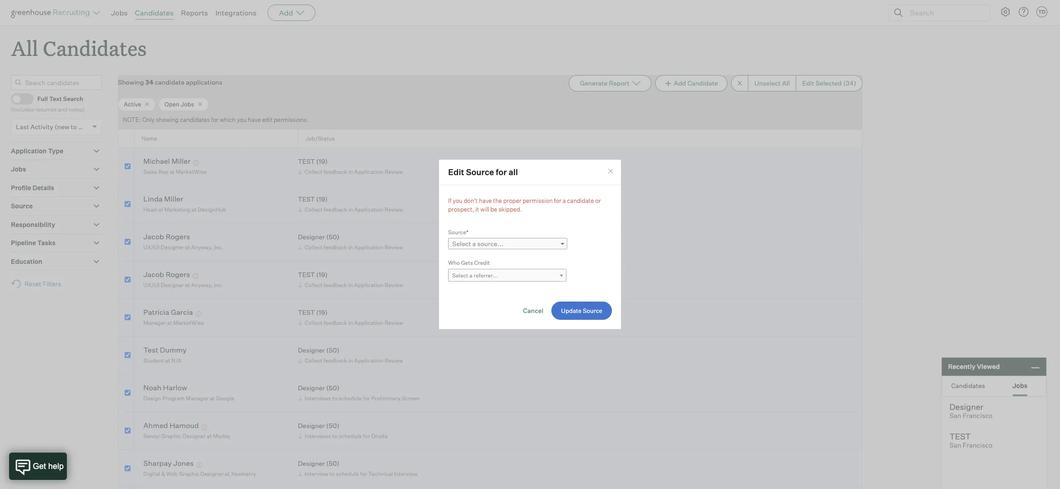 Task type: vqa. For each thing, say whether or not it's contained in the screenshot.
1st TEST (19) Collect feedback in Application Review from the bottom
yes



Task type: describe. For each thing, give the bounding box(es) containing it.
ux/ui inside jacob rogers ux/ui designer at anyway, inc.
[[143, 244, 160, 251]]

prospect,
[[448, 206, 474, 213]]

feedback for 6th collect feedback in application review 'link' from the top
[[324, 357, 347, 364]]

designer inside designer (50) interviews to schedule for preliminary screen
[[298, 384, 325, 392]]

0 vertical spatial marketwise
[[176, 168, 207, 175]]

a for referrer...
[[470, 272, 473, 279]]

select for select a source...
[[452, 240, 471, 248]]

patricia garcia has been in application review for more than 5 days image
[[195, 311, 203, 317]]

selected
[[816, 79, 842, 87]]

dummy
[[160, 346, 187, 355]]

a for source...
[[472, 240, 476, 248]]

inc. inside jacob rogers ux/ui designer at anyway, inc.
[[214, 244, 223, 251]]

for inside designer (50) interviews to schedule for onsite
[[363, 433, 370, 440]]

edit selected (34)
[[802, 79, 856, 87]]

checkmark image
[[15, 95, 22, 102]]

profile details
[[11, 184, 54, 191]]

active
[[124, 100, 141, 108]]

michael miller link
[[143, 157, 191, 167]]

michael miller has been in application review for more than 5 days image
[[192, 160, 200, 166]]

test (19) collect feedback in application review for michael miller
[[298, 158, 403, 175]]

showing
[[118, 78, 144, 86]]

type
[[48, 147, 63, 155]]

morley
[[213, 433, 230, 440]]

at inside test dummy student at n/a
[[165, 357, 170, 364]]

ahmed hamoud
[[143, 421, 199, 430]]

rogers for jacob rogers
[[166, 270, 190, 279]]

web
[[166, 470, 178, 477]]

san for designer
[[950, 412, 962, 420]]

showing 34 candidate applications
[[118, 78, 222, 86]]

generate report button
[[569, 75, 652, 92]]

feedback for 2nd collect feedback in application review 'link' from the bottom of the page
[[324, 319, 347, 326]]

all inside "link"
[[782, 79, 790, 87]]

(19) for miller
[[316, 158, 328, 165]]

a inside if you don't have the proper permission for a candidate or prospect, it will be skipped.
[[563, 197, 566, 204]]

jacob rogers has been in application review for more than 5 days image
[[192, 274, 200, 279]]

application for second collect feedback in application review 'link' from the top of the page
[[354, 206, 384, 213]]

feedback for second collect feedback in application review 'link' from the top of the page
[[324, 206, 347, 213]]

to for designer (50) interview to schedule for technical interview
[[330, 470, 335, 477]]

0 vertical spatial you
[[237, 116, 247, 124]]

open
[[164, 100, 179, 108]]

34
[[145, 78, 153, 86]]

linda miller head of marketing at designhub
[[143, 194, 226, 213]]

add candidate link
[[655, 75, 728, 92]]

candidate reports are now available! apply filters and select "view in app" element
[[569, 75, 652, 92]]

application for 4th collect feedback in application review 'link'
[[354, 282, 384, 288]]

jacob rogers
[[143, 270, 190, 279]]

ux/ui designer at anyway, inc.
[[143, 282, 223, 288]]

review for 4th collect feedback in application review 'link' from the bottom
[[385, 244, 403, 251]]

(34)
[[843, 79, 856, 87]]

jacob for jacob rogers ux/ui designer at anyway, inc.
[[143, 232, 164, 241]]

0 vertical spatial manager
[[143, 319, 166, 326]]

select a referrer... link
[[448, 269, 567, 282]]

anyway, inside jacob rogers ux/ui designer at anyway, inc.
[[191, 244, 213, 251]]

2 test (19) collect feedback in application review from the top
[[298, 195, 403, 213]]

of
[[158, 206, 163, 213]]

designer (50) collect feedback in application review for jacob rogers
[[298, 233, 403, 251]]

designer inside designer (50) interviews to schedule for onsite
[[298, 422, 325, 430]]

test for michael miller
[[298, 158, 315, 165]]

who
[[448, 259, 460, 266]]

2 jacob rogers link from the top
[[143, 270, 190, 281]]

notes)
[[69, 106, 85, 113]]

td button
[[1037, 6, 1048, 17]]

collect for first collect feedback in application review 'link'
[[305, 168, 323, 175]]

resumes
[[35, 106, 57, 113]]

noah
[[143, 383, 161, 392]]

profile
[[11, 184, 31, 191]]

gets
[[461, 259, 473, 266]]

in for second collect feedback in application review 'link' from the top of the page
[[348, 206, 353, 213]]

designer inside designer san francisco
[[950, 402, 984, 412]]

details
[[32, 184, 54, 191]]

test inside test san francisco
[[950, 431, 971, 441]]

schedule inside designer (50) interviews to schedule for preliminary screen
[[339, 395, 362, 402]]

activity
[[30, 123, 53, 130]]

at left xeometry
[[225, 470, 230, 477]]

0 horizontal spatial all
[[11, 35, 38, 61]]

old)
[[78, 123, 90, 130]]

1 vertical spatial marketwise
[[173, 319, 204, 326]]

edit
[[262, 116, 273, 124]]

manager at marketwise
[[143, 319, 204, 326]]

in for 6th collect feedback in application review 'link' from the top
[[348, 357, 353, 364]]

note: only showing candidates for which you have edit permissions.
[[123, 116, 309, 124]]

test san francisco
[[950, 431, 993, 450]]

harlow
[[163, 383, 187, 392]]

Search text field
[[908, 6, 982, 19]]

1 vertical spatial graphic
[[179, 470, 199, 477]]

patricia garcia
[[143, 308, 193, 317]]

showing
[[156, 116, 179, 124]]

patricia garcia link
[[143, 308, 193, 318]]

2 (19) from the top
[[316, 195, 328, 203]]

sales rep at marketwise
[[143, 168, 207, 175]]

applications
[[186, 78, 222, 86]]

for inside if you don't have the proper permission for a candidate or prospect, it will be skipped.
[[554, 197, 561, 204]]

generate report
[[580, 79, 630, 87]]

reset filters
[[25, 280, 61, 288]]

edit selected (34) link
[[796, 75, 863, 92]]

add for add candidate
[[674, 79, 686, 87]]

for left all
[[496, 167, 507, 177]]

schedule for hamoud
[[339, 433, 362, 440]]

interviews for designer (50) interviews to schedule for onsite
[[305, 433, 331, 440]]

select for select a referrer...
[[452, 272, 468, 279]]

source for source *
[[448, 229, 466, 236]]

for inside designer (50) interviews to schedule for preliminary screen
[[363, 395, 370, 402]]

permission
[[523, 197, 553, 204]]

preliminary
[[371, 395, 401, 402]]

2 collect feedback in application review link from the top
[[297, 205, 405, 214]]

viewed
[[977, 363, 1000, 371]]

2 anyway, from the top
[[191, 282, 213, 288]]

designhub
[[198, 206, 226, 213]]

1 vertical spatial candidates
[[43, 35, 147, 61]]

test for jacob rogers
[[298, 271, 315, 279]]

jobs link
[[111, 8, 128, 17]]

review for 4th collect feedback in application review 'link'
[[385, 282, 403, 288]]

head
[[143, 206, 157, 213]]

sharpay jones link
[[143, 459, 194, 469]]

ahmed hamoud link
[[143, 421, 199, 432]]

michael
[[143, 157, 170, 166]]

responsibility
[[11, 221, 55, 228]]

at inside jacob rogers ux/ui designer at anyway, inc.
[[185, 244, 190, 251]]

collect for 4th collect feedback in application review 'link' from the bottom
[[305, 244, 323, 251]]

xeometry
[[231, 470, 256, 477]]

review for first collect feedback in application review 'link'
[[385, 168, 403, 175]]

unselect
[[754, 79, 781, 87]]

test dummy student at n/a
[[143, 346, 187, 364]]

1 collect feedback in application review link from the top
[[297, 167, 405, 176]]

collect for second collect feedback in application review 'link' from the top of the page
[[305, 206, 323, 213]]

review for second collect feedback in application review 'link' from the top of the page
[[385, 206, 403, 213]]

recently viewed
[[948, 363, 1000, 371]]

x link
[[731, 75, 748, 92]]

schedule for jones
[[336, 470, 359, 477]]

miller for michael
[[172, 157, 191, 166]]

full text search (includes resumes and notes)
[[11, 95, 85, 113]]

collect for 2nd collect feedback in application review 'link' from the bottom of the page
[[305, 319, 323, 326]]

have inside if you don't have the proper permission for a candidate or prospect, it will be skipped.
[[479, 197, 492, 204]]

interview to schedule for technical interview link
[[297, 470, 420, 478]]

name
[[142, 135, 157, 142]]

skipped.
[[499, 206, 522, 213]]

all candidates
[[11, 35, 147, 61]]

application for first collect feedback in application review 'link'
[[354, 168, 384, 175]]

full
[[37, 95, 48, 102]]

test dummy link
[[143, 346, 187, 356]]

td
[[1038, 9, 1046, 15]]

permissions.
[[274, 116, 309, 124]]

2 ux/ui from the top
[[143, 282, 160, 288]]

designer inside jacob rogers ux/ui designer at anyway, inc.
[[161, 244, 184, 251]]

designer (50) interview to schedule for technical interview
[[298, 460, 418, 477]]

garcia
[[171, 308, 193, 317]]

open jobs
[[164, 100, 194, 108]]

francisco for test
[[963, 441, 993, 450]]

jones
[[173, 459, 194, 468]]

tasks
[[37, 239, 56, 247]]



Task type: locate. For each thing, give the bounding box(es) containing it.
6 collect from the top
[[305, 357, 323, 364]]

a inside select a referrer... link
[[470, 272, 473, 279]]

test
[[143, 346, 158, 355]]

0 vertical spatial edit
[[802, 79, 814, 87]]

collect for 6th collect feedback in application review 'link' from the top
[[305, 357, 323, 364]]

for right permission
[[554, 197, 561, 204]]

san inside test san francisco
[[950, 441, 962, 450]]

for inside designer (50) interview to schedule for technical interview
[[360, 470, 367, 477]]

collect for 4th collect feedback in application review 'link'
[[305, 282, 323, 288]]

candidate
[[155, 78, 185, 86], [567, 197, 594, 204]]

test (19) collect feedback in application review for jacob rogers
[[298, 271, 403, 288]]

job/status
[[305, 135, 335, 142]]

6 in from the top
[[348, 357, 353, 364]]

ux/ui up jacob rogers
[[143, 244, 160, 251]]

marketwise down garcia
[[173, 319, 204, 326]]

schedule inside designer (50) interviews to schedule for onsite
[[339, 433, 362, 440]]

miller up sales rep at marketwise
[[172, 157, 191, 166]]

a right permission
[[563, 197, 566, 204]]

1 test (19) collect feedback in application review from the top
[[298, 158, 403, 175]]

0 horizontal spatial you
[[237, 116, 247, 124]]

6 review from the top
[[385, 357, 403, 364]]

marketwise
[[176, 168, 207, 175], [173, 319, 204, 326]]

anyway, down 'jacob rogers has been in application review for more than 5 days' icon
[[191, 282, 213, 288]]

for left preliminary
[[363, 395, 370, 402]]

linda
[[143, 194, 163, 204]]

0 vertical spatial select
[[452, 240, 471, 248]]

1 horizontal spatial interview
[[394, 470, 418, 477]]

manager down patricia
[[143, 319, 166, 326]]

edit for edit source for all
[[448, 167, 464, 177]]

(50) inside designer (50) interviews to schedule for onsite
[[326, 422, 339, 430]]

(50) inside designer (50) interviews to schedule for preliminary screen
[[326, 384, 339, 392]]

you
[[237, 116, 247, 124], [453, 197, 463, 204]]

1 vertical spatial select
[[452, 272, 468, 279]]

0 vertical spatial candidate
[[155, 78, 185, 86]]

reports
[[181, 8, 208, 17]]

1 vertical spatial san
[[950, 441, 962, 450]]

1 vertical spatial interviews
[[305, 433, 331, 440]]

3 feedback from the top
[[324, 244, 347, 251]]

1 horizontal spatial add
[[674, 79, 686, 87]]

3 test (19) collect feedback in application review from the top
[[298, 271, 403, 288]]

reports link
[[181, 8, 208, 17]]

to left old)
[[71, 123, 77, 130]]

candidates
[[135, 8, 174, 17], [43, 35, 147, 61]]

graphic down ahmed hamoud link at the bottom left of the page
[[161, 433, 181, 440]]

a down who gets credit
[[470, 272, 473, 279]]

edit left the selected
[[802, 79, 814, 87]]

if you don't have the proper permission for a candidate or prospect, it will be skipped.
[[448, 197, 601, 213]]

jacob rogers link
[[143, 232, 190, 243], [143, 270, 190, 281]]

1 interviews from the top
[[305, 395, 331, 402]]

source...
[[477, 240, 503, 248]]

don't
[[464, 197, 478, 204]]

*
[[466, 229, 469, 236]]

6 collect feedback in application review link from the top
[[297, 356, 405, 365]]

0 vertical spatial san
[[950, 412, 962, 420]]

0 vertical spatial miller
[[172, 157, 191, 166]]

5 review from the top
[[385, 319, 403, 326]]

1 vertical spatial inc.
[[214, 282, 223, 288]]

at left n/a
[[165, 357, 170, 364]]

3 (19) from the top
[[316, 271, 328, 279]]

pipeline tasks
[[11, 239, 56, 247]]

4 collect feedback in application review link from the top
[[297, 281, 405, 289]]

2 select from the top
[[452, 272, 468, 279]]

jacob rogers link down of
[[143, 232, 190, 243]]

4 (50) from the top
[[326, 422, 339, 430]]

greenhouse recruiting image
[[11, 7, 93, 18]]

at inside linda miller head of marketing at designhub
[[191, 206, 197, 213]]

1 review from the top
[[385, 168, 403, 175]]

select down who
[[452, 272, 468, 279]]

select down source *
[[452, 240, 471, 248]]

source
[[466, 167, 494, 177], [11, 202, 33, 210], [448, 229, 466, 236]]

5 in from the top
[[348, 319, 353, 326]]

cancel link
[[523, 307, 544, 314]]

marketwise down "michael miller has been in application review for more than 5 days" icon
[[176, 168, 207, 175]]

integrations
[[215, 8, 257, 17]]

ahmed hamoud has been in onsite for more than 21 days image
[[200, 425, 209, 430]]

5 feedback from the top
[[324, 319, 347, 326]]

collect
[[305, 168, 323, 175], [305, 206, 323, 213], [305, 244, 323, 251], [305, 282, 323, 288], [305, 319, 323, 326], [305, 357, 323, 364]]

1 (19) from the top
[[316, 158, 328, 165]]

2 san from the top
[[950, 441, 962, 450]]

jacob up ux/ui designer at anyway, inc.
[[143, 270, 164, 279]]

francisco inside designer san francisco
[[963, 412, 993, 420]]

linda miller link
[[143, 194, 183, 205]]

1 horizontal spatial you
[[453, 197, 463, 204]]

sharpay jones
[[143, 459, 194, 468]]

2 vertical spatial schedule
[[336, 470, 359, 477]]

2 review from the top
[[385, 206, 403, 213]]

review for 6th collect feedback in application review 'link' from the top
[[385, 357, 403, 364]]

0 vertical spatial schedule
[[339, 395, 362, 402]]

rogers for jacob rogers ux/ui designer at anyway, inc.
[[166, 232, 190, 241]]

in for first collect feedback in application review 'link'
[[348, 168, 353, 175]]

interviews
[[305, 395, 331, 402], [305, 433, 331, 440]]

3 collect feedback in application review link from the top
[[297, 243, 405, 252]]

1 (50) from the top
[[326, 233, 339, 241]]

(50)
[[326, 233, 339, 241], [326, 346, 339, 354], [326, 384, 339, 392], [326, 422, 339, 430], [326, 460, 339, 468]]

1 designer (50) collect feedback in application review from the top
[[298, 233, 403, 251]]

edit up if
[[448, 167, 464, 177]]

1 inc. from the top
[[214, 244, 223, 251]]

miller up marketing
[[164, 194, 183, 204]]

2 francisco from the top
[[963, 441, 993, 450]]

1 vertical spatial anyway,
[[191, 282, 213, 288]]

0 vertical spatial source
[[466, 167, 494, 177]]

in for 4th collect feedback in application review 'link'
[[348, 282, 353, 288]]

1 vertical spatial you
[[453, 197, 463, 204]]

rogers inside jacob rogers ux/ui designer at anyway, inc.
[[166, 232, 190, 241]]

1 ux/ui from the top
[[143, 244, 160, 251]]

to down interviews to schedule for onsite link
[[330, 470, 335, 477]]

configure image
[[1000, 6, 1011, 17]]

review
[[385, 168, 403, 175], [385, 206, 403, 213], [385, 244, 403, 251], [385, 282, 403, 288], [385, 319, 403, 326], [385, 357, 403, 364]]

1 feedback from the top
[[324, 168, 347, 175]]

(19) for garcia
[[316, 309, 328, 316]]

francisco down designer san francisco
[[963, 441, 993, 450]]

jacob rogers link up ux/ui designer at anyway, inc.
[[143, 270, 190, 281]]

source up don't
[[466, 167, 494, 177]]

for
[[211, 116, 218, 124], [496, 167, 507, 177], [554, 197, 561, 204], [363, 395, 370, 402], [363, 433, 370, 440], [360, 470, 367, 477]]

a inside select a source... link
[[472, 240, 476, 248]]

all right the unselect
[[782, 79, 790, 87]]

1 vertical spatial have
[[479, 197, 492, 204]]

san inside designer san francisco
[[950, 412, 962, 420]]

onsite
[[371, 433, 388, 440]]

0 vertical spatial francisco
[[963, 412, 993, 420]]

candidate left the or on the right
[[567, 197, 594, 204]]

at inside noah harlow design program manager at google
[[210, 395, 215, 402]]

interviews inside designer (50) interviews to schedule for onsite
[[305, 433, 331, 440]]

cancel
[[523, 307, 544, 314]]

1 san from the top
[[950, 412, 962, 420]]

rogers up ux/ui designer at anyway, inc.
[[166, 270, 190, 279]]

jacob inside jacob rogers ux/ui designer at anyway, inc.
[[143, 232, 164, 241]]

1 horizontal spatial candidate
[[567, 197, 594, 204]]

francisco inside test san francisco
[[963, 441, 993, 450]]

to up designer (50) interviews to schedule for onsite
[[332, 395, 338, 402]]

Search candidates field
[[11, 75, 102, 90]]

rep
[[158, 168, 169, 175]]

designer inside designer (50) interview to schedule for technical interview
[[298, 460, 325, 468]]

1 vertical spatial jacob
[[143, 270, 164, 279]]

1 vertical spatial ux/ui
[[143, 282, 160, 288]]

select a source... link
[[448, 238, 567, 249]]

1 anyway, from the top
[[191, 244, 213, 251]]

application for 6th collect feedback in application review 'link' from the top
[[354, 357, 384, 364]]

designer san francisco
[[950, 402, 993, 420]]

0 vertical spatial designer (50) collect feedback in application review
[[298, 233, 403, 251]]

2 in from the top
[[348, 206, 353, 213]]

to up designer (50) interview to schedule for technical interview
[[332, 433, 338, 440]]

None checkbox
[[125, 163, 130, 169], [125, 201, 130, 207], [125, 239, 130, 245], [125, 314, 130, 320], [125, 465, 130, 471], [125, 163, 130, 169], [125, 201, 130, 207], [125, 239, 130, 245], [125, 314, 130, 320], [125, 465, 130, 471]]

0 vertical spatial jacob rogers link
[[143, 232, 190, 243]]

3 (50) from the top
[[326, 384, 339, 392]]

0 vertical spatial ux/ui
[[143, 244, 160, 251]]

hamoud
[[170, 421, 199, 430]]

2 collect from the top
[[305, 206, 323, 213]]

which
[[220, 116, 236, 124]]

student
[[143, 357, 164, 364]]

at right rep
[[170, 168, 175, 175]]

0 vertical spatial have
[[248, 116, 261, 124]]

jobs
[[111, 8, 128, 17], [181, 100, 194, 108], [11, 165, 26, 173], [1013, 382, 1028, 389]]

to inside designer (50) interview to schedule for technical interview
[[330, 470, 335, 477]]

francisco for designer
[[963, 412, 993, 420]]

sharpay
[[143, 459, 172, 468]]

integrations link
[[215, 8, 257, 17]]

interviews for designer (50) interviews to schedule for preliminary screen
[[305, 395, 331, 402]]

at right marketing
[[191, 206, 197, 213]]

5 collect feedback in application review link from the top
[[297, 319, 405, 327]]

0 vertical spatial a
[[563, 197, 566, 204]]

None submit
[[552, 302, 612, 320]]

education
[[11, 257, 42, 265]]

2 jacob from the top
[[143, 270, 164, 279]]

at up jacob rogers
[[185, 244, 190, 251]]

test for patricia garcia
[[298, 309, 315, 316]]

None checkbox
[[125, 277, 130, 282], [125, 352, 130, 358], [125, 390, 130, 396], [125, 428, 130, 434], [125, 277, 130, 282], [125, 352, 130, 358], [125, 390, 130, 396], [125, 428, 130, 434]]

graphic down jones
[[179, 470, 199, 477]]

you right if
[[453, 197, 463, 204]]

(50) inside designer (50) interview to schedule for technical interview
[[326, 460, 339, 468]]

0 horizontal spatial manager
[[143, 319, 166, 326]]

0 vertical spatial inc.
[[214, 244, 223, 251]]

4 review from the top
[[385, 282, 403, 288]]

0 horizontal spatial interview
[[305, 470, 328, 477]]

all down greenhouse recruiting "image"
[[11, 35, 38, 61]]

you inside if you don't have the proper permission for a candidate or prospect, it will be skipped.
[[453, 197, 463, 204]]

2 vertical spatial source
[[448, 229, 466, 236]]

senior graphic designer at morley
[[143, 433, 230, 440]]

feedback for 4th collect feedback in application review 'link' from the bottom
[[324, 244, 347, 251]]

(new
[[55, 123, 69, 130]]

0 horizontal spatial add
[[279, 8, 293, 17]]

1 vertical spatial manager
[[186, 395, 209, 402]]

0 vertical spatial anyway,
[[191, 244, 213, 251]]

(50) for dummy
[[326, 346, 339, 354]]

jacob for jacob rogers
[[143, 270, 164, 279]]

2 rogers from the top
[[166, 270, 190, 279]]

to for last activity (new to old)
[[71, 123, 77, 130]]

test (19) collect feedback in application review for patricia garcia
[[298, 309, 403, 326]]

rogers
[[166, 232, 190, 241], [166, 270, 190, 279]]

edit source for all dialog
[[439, 159, 622, 330]]

2 interview from the left
[[394, 470, 418, 477]]

feedback for first collect feedback in application review 'link'
[[324, 168, 347, 175]]

0 vertical spatial interviews
[[305, 395, 331, 402]]

to for designer (50) interviews to schedule for onsite
[[332, 433, 338, 440]]

designer (50) collect feedback in application review for test dummy
[[298, 346, 403, 364]]

to inside designer (50) interviews to schedule for onsite
[[332, 433, 338, 440]]

1 jacob rogers link from the top
[[143, 232, 190, 243]]

candidates down jobs link
[[43, 35, 147, 61]]

the
[[493, 197, 502, 204]]

anyway, up 'jacob rogers has been in application review for more than 5 days' icon
[[191, 244, 213, 251]]

design
[[143, 395, 161, 402]]

1 vertical spatial a
[[472, 240, 476, 248]]

review for 2nd collect feedback in application review 'link' from the bottom of the page
[[385, 319, 403, 326]]

jacob rogers ux/ui designer at anyway, inc.
[[143, 232, 223, 251]]

0 vertical spatial add
[[279, 8, 293, 17]]

at left google
[[210, 395, 215, 402]]

1 horizontal spatial all
[[782, 79, 790, 87]]

add button
[[268, 5, 315, 21]]

1 vertical spatial designer (50) collect feedback in application review
[[298, 346, 403, 364]]

sharpay jones has been in technical interview for more than 14 days image
[[195, 463, 204, 468]]

only
[[142, 116, 155, 124]]

source for source
[[11, 202, 33, 210]]

application for 2nd collect feedback in application review 'link' from the bottom of the page
[[354, 319, 384, 326]]

candidate inside if you don't have the proper permission for a candidate or prospect, it will be skipped.
[[567, 197, 594, 204]]

1 horizontal spatial manager
[[186, 395, 209, 402]]

miller inside michael miller link
[[172, 157, 191, 166]]

add inside popup button
[[279, 8, 293, 17]]

last activity (new to old) option
[[16, 123, 90, 130]]

in for 4th collect feedback in application review 'link' from the bottom
[[348, 244, 353, 251]]

have left edit
[[248, 116, 261, 124]]

be
[[491, 206, 497, 213]]

senior
[[143, 433, 160, 440]]

0 vertical spatial graphic
[[161, 433, 181, 440]]

1 vertical spatial all
[[782, 79, 790, 87]]

for left which
[[211, 116, 218, 124]]

1 vertical spatial rogers
[[166, 270, 190, 279]]

san up test san francisco
[[950, 412, 962, 420]]

you right which
[[237, 116, 247, 124]]

td button
[[1035, 5, 1049, 19]]

filters
[[43, 280, 61, 288]]

1 collect from the top
[[305, 168, 323, 175]]

application type
[[11, 147, 63, 155]]

manager
[[143, 319, 166, 326], [186, 395, 209, 402]]

add for add
[[279, 8, 293, 17]]

0 vertical spatial all
[[11, 35, 38, 61]]

n/a
[[171, 357, 182, 364]]

at down patricia garcia link
[[167, 319, 172, 326]]

miller for linda
[[164, 194, 183, 204]]

4 test (19) collect feedback in application review from the top
[[298, 309, 403, 326]]

at down jacob rogers
[[185, 282, 190, 288]]

manager right 'program'
[[186, 395, 209, 402]]

schedule left technical
[[336, 470, 359, 477]]

1 vertical spatial miller
[[164, 194, 183, 204]]

generate
[[580, 79, 608, 87]]

none submit inside edit source for all dialog
[[552, 302, 612, 320]]

edit inside dialog
[[448, 167, 464, 177]]

in for 2nd collect feedback in application review 'link' from the bottom of the page
[[348, 319, 353, 326]]

2 inc. from the top
[[214, 282, 223, 288]]

note:
[[123, 116, 141, 124]]

x
[[738, 79, 742, 87]]

last
[[16, 123, 29, 130]]

4 in from the top
[[348, 282, 353, 288]]

4 feedback from the top
[[324, 282, 347, 288]]

schedule up designer (50) interviews to schedule for onsite
[[339, 395, 362, 402]]

manager inside noah harlow design program manager at google
[[186, 395, 209, 402]]

1 francisco from the top
[[963, 412, 993, 420]]

ux/ui down jacob rogers
[[143, 282, 160, 288]]

3 collect from the top
[[305, 244, 323, 251]]

close image
[[607, 168, 614, 175]]

a left source...
[[472, 240, 476, 248]]

schedule inside designer (50) interview to schedule for technical interview
[[336, 470, 359, 477]]

4 (19) from the top
[[316, 309, 328, 316]]

5 (50) from the top
[[326, 460, 339, 468]]

have up will
[[479, 197, 492, 204]]

and
[[58, 106, 67, 113]]

2 interviews from the top
[[305, 433, 331, 440]]

3 in from the top
[[348, 244, 353, 251]]

1 vertical spatial edit
[[448, 167, 464, 177]]

1 horizontal spatial have
[[479, 197, 492, 204]]

francisco up test san francisco
[[963, 412, 993, 420]]

miller
[[172, 157, 191, 166], [164, 194, 183, 204]]

designer
[[298, 233, 325, 241], [161, 244, 184, 251], [161, 282, 184, 288], [298, 346, 325, 354], [298, 384, 325, 392], [950, 402, 984, 412], [298, 422, 325, 430], [182, 433, 206, 440], [298, 460, 325, 468], [200, 470, 224, 477]]

0 horizontal spatial edit
[[448, 167, 464, 177]]

to inside designer (50) interviews to schedule for preliminary screen
[[332, 395, 338, 402]]

feedback for 4th collect feedback in application review 'link'
[[324, 282, 347, 288]]

5 collect from the top
[[305, 319, 323, 326]]

select
[[452, 240, 471, 248], [452, 272, 468, 279]]

rogers down marketing
[[166, 232, 190, 241]]

designer (50) interviews to schedule for onsite
[[298, 422, 388, 440]]

jacob down head
[[143, 232, 164, 241]]

1 vertical spatial schedule
[[339, 433, 362, 440]]

(19) for rogers
[[316, 271, 328, 279]]

1 jacob from the top
[[143, 232, 164, 241]]

select a source...
[[452, 240, 503, 248]]

6 feedback from the top
[[324, 357, 347, 364]]

2 designer (50) collect feedback in application review from the top
[[298, 346, 403, 364]]

1 vertical spatial jacob rogers link
[[143, 270, 190, 281]]

jacob
[[143, 232, 164, 241], [143, 270, 164, 279]]

2 vertical spatial a
[[470, 272, 473, 279]]

marketing
[[164, 206, 190, 213]]

ahmed
[[143, 421, 168, 430]]

1 rogers from the top
[[166, 232, 190, 241]]

candidate right 34
[[155, 78, 185, 86]]

0 vertical spatial candidates
[[135, 8, 174, 17]]

(includes
[[11, 106, 34, 113]]

1 horizontal spatial edit
[[802, 79, 814, 87]]

san down designer san francisco
[[950, 441, 962, 450]]

1 vertical spatial add
[[674, 79, 686, 87]]

2 feedback from the top
[[324, 206, 347, 213]]

schedule left onsite
[[339, 433, 362, 440]]

screen
[[402, 395, 420, 402]]

for left technical
[[360, 470, 367, 477]]

2 (50) from the top
[[326, 346, 339, 354]]

source down prospect,
[[448, 229, 466, 236]]

for left onsite
[[363, 433, 370, 440]]

1 in from the top
[[348, 168, 353, 175]]

candidates right jobs link
[[135, 8, 174, 17]]

1 select from the top
[[452, 240, 471, 248]]

at down ahmed hamoud has been in onsite for more than 21 days "icon"
[[207, 433, 212, 440]]

(50) for harlow
[[326, 384, 339, 392]]

source *
[[448, 229, 469, 236]]

1 vertical spatial francisco
[[963, 441, 993, 450]]

4 collect from the top
[[305, 282, 323, 288]]

interviews inside designer (50) interviews to schedule for preliminary screen
[[305, 395, 331, 402]]

noah harlow design program manager at google
[[143, 383, 234, 402]]

1 interview from the left
[[305, 470, 328, 477]]

1 vertical spatial source
[[11, 202, 33, 210]]

designer (50) interviews to schedule for preliminary screen
[[298, 384, 420, 402]]

proper
[[503, 197, 522, 204]]

edit for edit selected (34)
[[802, 79, 814, 87]]

application for 4th collect feedback in application review 'link' from the bottom
[[354, 244, 384, 251]]

0 horizontal spatial have
[[248, 116, 261, 124]]

3 review from the top
[[385, 244, 403, 251]]

patricia
[[143, 308, 169, 317]]

feedback
[[324, 168, 347, 175], [324, 206, 347, 213], [324, 244, 347, 251], [324, 282, 347, 288], [324, 319, 347, 326], [324, 357, 347, 364]]

0 horizontal spatial candidate
[[155, 78, 185, 86]]

to for designer (50) interviews to schedule for preliminary screen
[[332, 395, 338, 402]]

san for test
[[950, 441, 962, 450]]

(50) for rogers
[[326, 233, 339, 241]]

0 vertical spatial jacob
[[143, 232, 164, 241]]

0 vertical spatial rogers
[[166, 232, 190, 241]]

miller inside linda miller head of marketing at designhub
[[164, 194, 183, 204]]

candidate
[[688, 79, 718, 87]]

1 vertical spatial candidate
[[567, 197, 594, 204]]

to
[[71, 123, 77, 130], [332, 395, 338, 402], [332, 433, 338, 440], [330, 470, 335, 477]]

source down profile
[[11, 202, 33, 210]]



